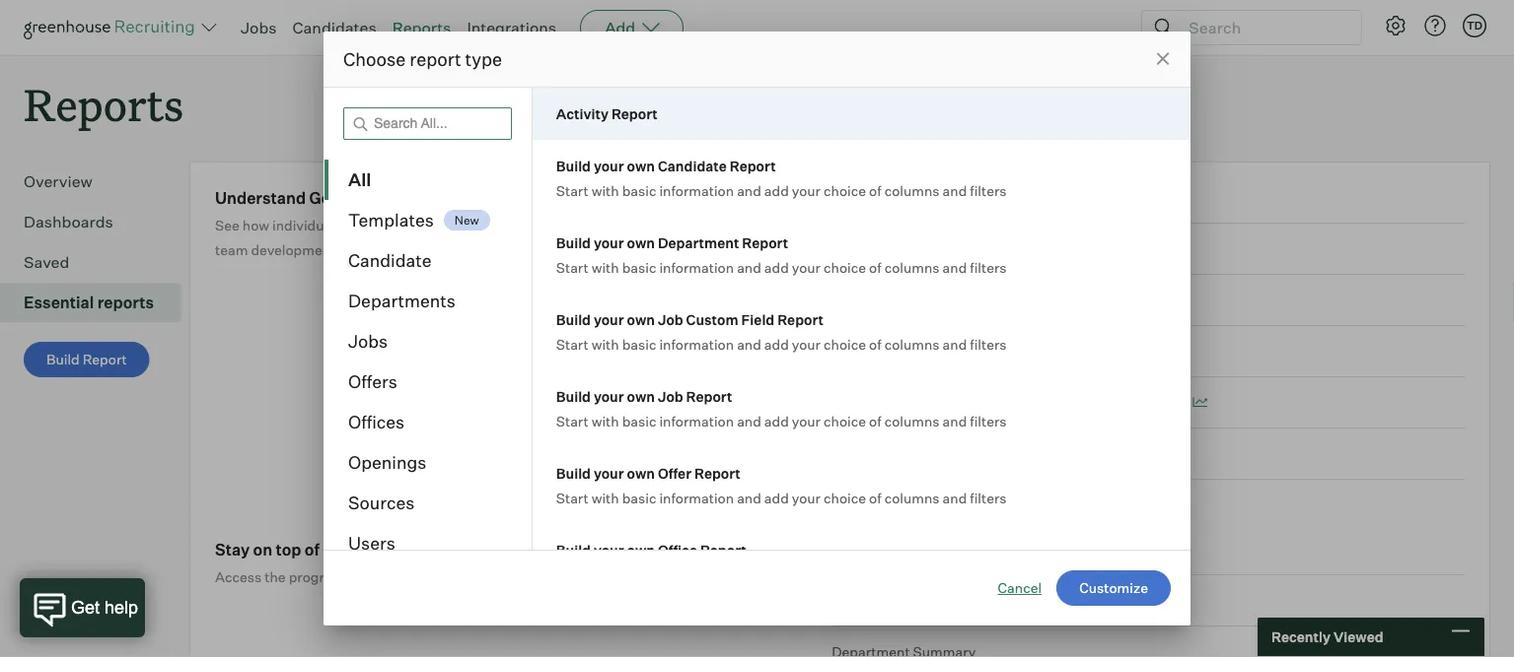 Task type: vqa. For each thing, say whether or not it's contained in the screenshot.
ACTIVITY REPORT
yes



Task type: locate. For each thing, give the bounding box(es) containing it.
basic
[[622, 182, 656, 199], [622, 259, 656, 276], [622, 336, 656, 353], [622, 413, 656, 430], [622, 490, 656, 507]]

candidate up personal
[[658, 157, 727, 175]]

choice left to
[[824, 336, 866, 353]]

report down custom
[[686, 388, 732, 405]]

choice inside "build your own department report start with basic information and add your choice of columns and filters"
[[824, 259, 866, 276]]

choice up build your own offer report start with basic information and add your choice of columns and filters at bottom
[[824, 413, 866, 430]]

filters inside "build your own department report start with basic information and add your choice of columns and filters"
[[970, 259, 1007, 276]]

stay on top of current recruiting activity access the progress of your company's current hiring process
[[215, 540, 612, 586]]

information inside build your own candidate report start with basic information and add your choice of columns and filters
[[659, 182, 734, 199]]

1 horizontal spatial current
[[832, 541, 881, 558]]

jobs
[[241, 18, 277, 37], [348, 331, 388, 353]]

5 add from the top
[[764, 490, 789, 507]]

choice down individual
[[824, 259, 866, 276]]

understand goal and attainment metrics see how individuals are defining and accomplishing goals for their own personal and team development
[[215, 188, 754, 259]]

company's
[[396, 569, 467, 586]]

filters inside build your own candidate report start with basic information and add your choice of columns and filters
[[970, 182, 1007, 199]]

build report button
[[24, 342, 150, 378]]

0 vertical spatial icon chart image
[[1193, 398, 1207, 408]]

0 horizontal spatial attainment
[[380, 188, 467, 208]]

icon chart image down time to review applications goal attainment link
[[1193, 398, 1207, 408]]

integrations link
[[467, 18, 556, 37]]

choose report type dialog
[[324, 32, 1191, 626]]

activity up current
[[469, 540, 529, 560]]

1 columns from the top
[[884, 182, 940, 199]]

4 add from the top
[[764, 413, 789, 430]]

columns inside "build your own job report start with basic information and add your choice of columns and filters"
[[884, 413, 940, 430]]

filters down time to review applications goal attainment
[[970, 413, 1007, 430]]

3 basic from the top
[[622, 336, 656, 353]]

1 basic from the top
[[622, 182, 656, 199]]

basic inside build your own candidate report start with basic information and add your choice of columns and filters
[[622, 182, 656, 199]]

information for candidate
[[659, 182, 734, 199]]

build for build your own department report start with basic information and add your choice of columns and filters
[[556, 234, 591, 252]]

1 filters from the top
[[970, 182, 1007, 199]]

add inside "build your own job report start with basic information and add your choice of columns and filters"
[[764, 413, 789, 430]]

0 vertical spatial activity
[[556, 105, 609, 122]]

and up are
[[348, 188, 376, 208]]

candidate down defining
[[348, 250, 432, 272]]

add inside build your own offer report start with basic information and add your choice of columns and filters
[[764, 490, 789, 507]]

build inside "build your own department report start with basic information and add your choice of columns and filters"
[[556, 234, 591, 252]]

information for department
[[659, 259, 734, 276]]

with
[[592, 182, 619, 199], [592, 259, 619, 276], [592, 336, 619, 353], [592, 413, 619, 430], [592, 490, 619, 507]]

of left goals
[[869, 182, 881, 199]]

1 vertical spatial jobs
[[348, 331, 388, 353]]

build report
[[46, 351, 127, 369]]

dashboards link
[[24, 210, 174, 234]]

build inside build your own candidate report start with basic information and add your choice of columns and filters
[[556, 157, 591, 175]]

jobs inside choose report type "dialog"
[[348, 331, 388, 353]]

with inside build your own candidate report start with basic information and add your choice of columns and filters
[[592, 182, 619, 199]]

with for build your own job report start with basic information and add your choice of columns and filters
[[592, 413, 619, 430]]

basic inside build your own offer report start with basic information and add your choice of columns and filters
[[622, 490, 656, 507]]

3 add from the top
[[764, 336, 789, 353]]

information down department on the top left of page
[[659, 259, 734, 276]]

jobs up "offers"
[[348, 331, 388, 353]]

with inside build your own job custom field report start with basic information and add your choice of columns and filters
[[592, 336, 619, 353]]

add up build your own offer report start with basic information and add your choice of columns and filters at bottom
[[764, 413, 789, 430]]

build
[[556, 157, 591, 175], [556, 234, 591, 252], [556, 311, 591, 328], [46, 351, 80, 369], [556, 388, 591, 405], [556, 465, 591, 482], [556, 542, 591, 559]]

add
[[764, 182, 789, 199], [764, 259, 789, 276], [764, 336, 789, 353], [764, 413, 789, 430], [764, 490, 789, 507]]

essential reports link
[[24, 291, 174, 315]]

build for build your own offer report start with basic information and add your choice of columns and filters
[[556, 465, 591, 482]]

1 horizontal spatial candidate
[[658, 157, 727, 175]]

1 add from the top
[[764, 182, 789, 199]]

metrics
[[470, 188, 528, 208]]

job left custom
[[658, 311, 683, 328]]

with for build your own offer report start with basic information and add your choice of columns and filters
[[592, 490, 619, 507]]

1 horizontal spatial icon chart image
[[1193, 398, 1207, 408]]

add inside "build your own department report start with basic information and add your choice of columns and filters"
[[764, 259, 789, 276]]

recently viewed
[[1271, 629, 1383, 647]]

jobs link
[[241, 18, 277, 37]]

report right office
[[700, 542, 746, 559]]

of up current pipeline per job
[[869, 490, 881, 507]]

columns inside build your own job custom field report start with basic information and add your choice of columns and filters
[[884, 336, 940, 353]]

add up field
[[764, 259, 789, 276]]

0 vertical spatial jobs
[[241, 18, 277, 37]]

0 vertical spatial reports
[[392, 18, 451, 37]]

1 horizontal spatial reports
[[392, 18, 451, 37]]

and down over
[[943, 259, 967, 276]]

0 horizontal spatial current
[[323, 540, 382, 560]]

columns inside build your own candidate report start with basic information and add your choice of columns and filters
[[884, 182, 940, 199]]

own inside build your own job custom field report start with basic information and add your choice of columns and filters
[[627, 311, 655, 328]]

5 start from the top
[[556, 490, 589, 507]]

reports up choose report type
[[392, 18, 451, 37]]

1 vertical spatial activity
[[469, 540, 529, 560]]

columns for build your own candidate report start with basic information and add your choice of columns and filters
[[884, 182, 940, 199]]

dashboards
[[24, 212, 113, 232]]

2 columns from the top
[[884, 259, 940, 276]]

3 choice from the top
[[824, 336, 866, 353]]

add up "build your own department report start with basic information and add your choice of columns and filters"
[[764, 182, 789, 199]]

information down offer
[[659, 490, 734, 507]]

own for build your own job report
[[627, 388, 655, 405]]

time right over
[[971, 189, 1005, 206]]

5 information from the top
[[659, 490, 734, 507]]

and up field
[[737, 259, 761, 276]]

3 with from the top
[[592, 336, 619, 353]]

columns inside build your own offer report start with basic information and add your choice of columns and filters
[[884, 490, 940, 507]]

4 choice from the top
[[824, 413, 866, 430]]

add down "build your own job report start with basic information and add your choice of columns and filters" at the bottom of page
[[764, 490, 789, 507]]

1 vertical spatial attainment
[[1050, 343, 1123, 360]]

choice inside build your own candidate report start with basic information and add your choice of columns and filters
[[824, 182, 866, 199]]

build inside build your own offer report start with basic information and add your choice of columns and filters
[[556, 465, 591, 482]]

activity
[[556, 105, 609, 122], [469, 540, 529, 560]]

report up "build your own department report start with basic information and add your choice of columns and filters"
[[730, 157, 776, 175]]

report down essential reports link
[[83, 351, 127, 369]]

5 filters from the top
[[970, 490, 1007, 507]]

information up personal
[[659, 182, 734, 199]]

build inside 'build report' button
[[46, 351, 80, 369]]

activity down 'add'
[[556, 105, 609, 122]]

choice for build your own job report
[[824, 413, 866, 430]]

filters for build your own candidate report start with basic information and add your choice of columns and filters
[[970, 182, 1007, 199]]

choice inside build your own offer report start with basic information and add your choice of columns and filters
[[824, 490, 866, 507]]

icon chart image up cancel on the right bottom of page
[[996, 545, 1011, 555]]

filters inside build your own job custom field report start with basic information and add your choice of columns and filters
[[970, 336, 1007, 353]]

candidate inside build your own candidate report start with basic information and add your choice of columns and filters
[[658, 157, 727, 175]]

see
[[215, 217, 239, 234]]

with inside "build your own department report start with basic information and add your choice of columns and filters"
[[592, 259, 619, 276]]

columns
[[884, 182, 940, 199], [884, 259, 940, 276], [884, 336, 940, 353], [884, 413, 940, 430], [884, 490, 940, 507]]

3 information from the top
[[659, 336, 734, 353]]

3 filters from the top
[[970, 336, 1007, 353]]

1 horizontal spatial activity
[[556, 105, 609, 122]]

and down 'applications'
[[943, 413, 967, 430]]

access
[[215, 569, 262, 586]]

your inside stay on top of current recruiting activity access the progress of your company's current hiring process
[[365, 569, 393, 586]]

attainment up defining
[[380, 188, 467, 208]]

filters right over
[[970, 182, 1007, 199]]

start inside "build your own department report start with basic information and add your choice of columns and filters"
[[556, 259, 589, 276]]

and right personal
[[730, 217, 754, 234]]

0 horizontal spatial goal
[[309, 188, 344, 208]]

report inside build your own job custom field report start with basic information and add your choice of columns and filters
[[777, 311, 824, 328]]

1 horizontal spatial jobs
[[348, 331, 388, 353]]

per
[[939, 541, 961, 558]]

2 vertical spatial job
[[964, 541, 988, 558]]

report down build your own candidate report start with basic information and add your choice of columns and filters on the top of page
[[742, 234, 788, 252]]

report inside build your own offer report start with basic information and add your choice of columns and filters
[[694, 465, 741, 482]]

1 horizontal spatial goal
[[1018, 343, 1047, 360]]

filters up current pipeline per job
[[970, 490, 1007, 507]]

of down individual
[[869, 259, 881, 276]]

job right per
[[964, 541, 988, 558]]

attainment
[[380, 188, 467, 208], [1050, 343, 1123, 360]]

5 with from the top
[[592, 490, 619, 507]]

candidates link
[[292, 18, 376, 37]]

4 basic from the top
[[622, 413, 656, 430]]

start inside "build your own job report start with basic information and add your choice of columns and filters"
[[556, 413, 589, 430]]

your
[[594, 157, 624, 175], [792, 182, 821, 199], [594, 234, 624, 252], [792, 259, 821, 276], [594, 311, 624, 328], [792, 336, 821, 353], [594, 388, 624, 405], [792, 413, 821, 430], [594, 465, 624, 482], [792, 490, 821, 507], [594, 542, 624, 559], [365, 569, 393, 586]]

4 information from the top
[[659, 413, 734, 430]]

2 basic from the top
[[622, 259, 656, 276]]

3 columns from the top
[[884, 336, 940, 353]]

build for build report
[[46, 351, 80, 369]]

development
[[251, 241, 336, 259]]

add down field
[[764, 336, 789, 353]]

choice
[[824, 182, 866, 199], [824, 259, 866, 276], [824, 336, 866, 353], [824, 413, 866, 430], [824, 490, 866, 507]]

basic for department
[[622, 259, 656, 276]]

offer
[[658, 465, 691, 482]]

5 choice from the top
[[824, 490, 866, 507]]

with inside "build your own job report start with basic information and add your choice of columns and filters"
[[592, 413, 619, 430]]

activity report
[[556, 105, 658, 122]]

of down to
[[869, 413, 881, 430]]

icon chart image inside icon chart link
[[1193, 398, 1207, 408]]

own for build your own candidate report
[[627, 157, 655, 175]]

1 vertical spatial time
[[832, 343, 865, 360]]

office
[[658, 542, 697, 559]]

1 choice from the top
[[824, 182, 866, 199]]

2 choice from the top
[[824, 259, 866, 276]]

0 horizontal spatial time
[[832, 343, 865, 360]]

job up offer
[[658, 388, 683, 405]]

reports down greenhouse recruiting image
[[24, 75, 184, 133]]

information inside build your own offer report start with basic information and add your choice of columns and filters
[[659, 490, 734, 507]]

with for build your own department report start with basic information and add your choice of columns and filters
[[592, 259, 619, 276]]

basic inside "build your own department report start with basic information and add your choice of columns and filters"
[[622, 259, 656, 276]]

of
[[869, 182, 881, 199], [869, 259, 881, 276], [869, 336, 881, 353], [869, 413, 881, 430], [869, 490, 881, 507], [305, 540, 319, 560], [349, 569, 362, 586]]

department
[[658, 234, 739, 252]]

start for build your own department report start with basic information and add your choice of columns and filters
[[556, 259, 589, 276]]

choice for build your own candidate report
[[824, 182, 866, 199]]

4 columns from the top
[[884, 413, 940, 430]]

candidate
[[658, 157, 727, 175], [348, 250, 432, 272]]

columns inside "build your own department report start with basic information and add your choice of columns and filters"
[[884, 259, 940, 276]]

recruiting
[[385, 540, 466, 560]]

of inside build your own offer report start with basic information and add your choice of columns and filters
[[869, 490, 881, 507]]

5 basic from the top
[[622, 490, 656, 507]]

4 filters from the top
[[970, 413, 1007, 430]]

1 horizontal spatial attainment
[[1050, 343, 1123, 360]]

0 vertical spatial goal
[[309, 188, 344, 208]]

and down field
[[737, 336, 761, 353]]

departments
[[348, 290, 456, 312]]

current up 'progress'
[[323, 540, 382, 560]]

understand
[[215, 188, 306, 208]]

build for build your own office report
[[556, 542, 591, 559]]

own inside "build your own job report start with basic information and add your choice of columns and filters"
[[627, 388, 655, 405]]

3 start from the top
[[556, 336, 589, 353]]

information up offer
[[659, 413, 734, 430]]

information inside "build your own department report start with basic information and add your choice of columns and filters"
[[659, 259, 734, 276]]

current
[[470, 569, 517, 586]]

time left to
[[832, 343, 865, 360]]

and up "build your own department report start with basic information and add your choice of columns and filters"
[[737, 182, 761, 199]]

templates
[[348, 210, 434, 231]]

filters inside "build your own job report start with basic information and add your choice of columns and filters"
[[970, 413, 1007, 430]]

job inside "build your own job report start with basic information and add your choice of columns and filters"
[[658, 388, 683, 405]]

filters for build your own offer report start with basic information and add your choice of columns and filters
[[970, 490, 1007, 507]]

greenhouse recruiting image
[[24, 16, 201, 39]]

icon chart image
[[1193, 398, 1207, 408], [996, 545, 1011, 555]]

columns for build your own department report start with basic information and add your choice of columns and filters
[[884, 259, 940, 276]]

overview link
[[24, 170, 174, 194]]

1 vertical spatial goal
[[1018, 343, 1047, 360]]

own for build your own department report
[[627, 234, 655, 252]]

start for build your own offer report start with basic information and add your choice of columns and filters
[[556, 490, 589, 507]]

information
[[659, 182, 734, 199], [659, 259, 734, 276], [659, 336, 734, 353], [659, 413, 734, 430], [659, 490, 734, 507]]

0 vertical spatial candidate
[[658, 157, 727, 175]]

0 horizontal spatial candidate
[[348, 250, 432, 272]]

1 horizontal spatial time
[[971, 189, 1005, 206]]

job inside build your own job custom field report start with basic information and add your choice of columns and filters
[[658, 311, 683, 328]]

0 vertical spatial time
[[971, 189, 1005, 206]]

and down "build your own job report start with basic information and add your choice of columns and filters" at the bottom of page
[[737, 490, 761, 507]]

of inside "build your own job report start with basic information and add your choice of columns and filters"
[[869, 413, 881, 430]]

0 vertical spatial job
[[658, 311, 683, 328]]

filters up time to review applications goal attainment
[[970, 259, 1007, 276]]

5 columns from the top
[[884, 490, 940, 507]]

filters inside build your own offer report start with basic information and add your choice of columns and filters
[[970, 490, 1007, 507]]

choice inside "build your own job report start with basic information and add your choice of columns and filters"
[[824, 413, 866, 430]]

reports
[[392, 18, 451, 37], [24, 75, 184, 133]]

choice up current pipeline per job
[[824, 490, 866, 507]]

1 vertical spatial icon chart image
[[996, 545, 1011, 555]]

personal
[[671, 217, 727, 234]]

goal up "individuals" on the top
[[309, 188, 344, 208]]

time
[[971, 189, 1005, 206], [832, 343, 865, 360]]

own inside build your own offer report start with basic information and add your choice of columns and filters
[[627, 465, 655, 482]]

build inside "build your own job report start with basic information and add your choice of columns and filters"
[[556, 388, 591, 405]]

2 filters from the top
[[970, 259, 1007, 276]]

jobs left candidates link
[[241, 18, 277, 37]]

own inside build your own candidate report start with basic information and add your choice of columns and filters
[[627, 157, 655, 175]]

goal right 'applications'
[[1018, 343, 1047, 360]]

choice for build your own department report
[[824, 259, 866, 276]]

type
[[465, 48, 502, 70]]

report
[[611, 105, 658, 122], [730, 157, 776, 175], [742, 234, 788, 252], [777, 311, 824, 328], [83, 351, 127, 369], [686, 388, 732, 405], [694, 465, 741, 482], [700, 542, 746, 559]]

current left pipeline
[[832, 541, 881, 558]]

offers
[[348, 371, 397, 393]]

with inside build your own offer report start with basic information and add your choice of columns and filters
[[592, 490, 619, 507]]

and right goals
[[943, 182, 967, 199]]

1 vertical spatial reports
[[24, 75, 184, 133]]

1 vertical spatial job
[[658, 388, 683, 405]]

attainment up icon chart link
[[1050, 343, 1123, 360]]

sources
[[348, 493, 415, 514]]

filters right review on the bottom of the page
[[970, 336, 1007, 353]]

build your own job custom field report start with basic information and add your choice of columns and filters
[[556, 311, 1007, 353]]

2 information from the top
[[659, 259, 734, 276]]

0 horizontal spatial activity
[[469, 540, 529, 560]]

saved link
[[24, 251, 174, 274]]

basic inside "build your own job report start with basic information and add your choice of columns and filters"
[[622, 413, 656, 430]]

2 start from the top
[[556, 259, 589, 276]]

to
[[868, 343, 881, 360]]

start inside build your own offer report start with basic information and add your choice of columns and filters
[[556, 490, 589, 507]]

0 vertical spatial attainment
[[380, 188, 467, 208]]

of down users
[[349, 569, 362, 586]]

time to review applications goal attainment
[[832, 343, 1123, 360]]

goals
[[898, 189, 934, 206]]

are
[[345, 217, 366, 234]]

1 information from the top
[[659, 182, 734, 199]]

report right offer
[[694, 465, 741, 482]]

information inside "build your own job report start with basic information and add your choice of columns and filters"
[[659, 413, 734, 430]]

current
[[323, 540, 382, 560], [832, 541, 881, 558]]

start for build your own job report start with basic information and add your choice of columns and filters
[[556, 413, 589, 430]]

1 with from the top
[[592, 182, 619, 199]]

choose
[[343, 48, 406, 70]]

choice left goals
[[824, 182, 866, 199]]

start inside build your own candidate report start with basic information and add your choice of columns and filters
[[556, 182, 589, 199]]

add inside build your own candidate report start with basic information and add your choice of columns and filters
[[764, 182, 789, 199]]

own inside "build your own department report start with basic information and add your choice of columns and filters"
[[627, 234, 655, 252]]

2 with from the top
[[592, 259, 619, 276]]

4 with from the top
[[592, 413, 619, 430]]

cancel
[[998, 580, 1042, 597]]

report right field
[[777, 311, 824, 328]]

2 add from the top
[[764, 259, 789, 276]]

information down custom
[[659, 336, 734, 353]]

configure image
[[1384, 14, 1408, 37]]

build inside build your own job custom field report start with basic information and add your choice of columns and filters
[[556, 311, 591, 328]]

4 start from the top
[[556, 413, 589, 430]]

build your own office report
[[556, 542, 746, 559]]

1 start from the top
[[556, 182, 589, 199]]

of left review on the bottom of the page
[[869, 336, 881, 353]]



Task type: describe. For each thing, give the bounding box(es) containing it.
activity inside stay on top of current recruiting activity access the progress of your company's current hiring process
[[469, 540, 529, 560]]

with for build your own candidate report start with basic information and add your choice of columns and filters
[[592, 182, 619, 199]]

essential
[[24, 293, 94, 313]]

process
[[561, 569, 612, 586]]

build for build your own candidate report start with basic information and add your choice of columns and filters
[[556, 157, 591, 175]]

choice inside build your own job custom field report start with basic information and add your choice of columns and filters
[[824, 336, 866, 353]]

basic inside build your own job custom field report start with basic information and add your choice of columns and filters
[[622, 336, 656, 353]]

add
[[605, 18, 635, 37]]

filters for build your own department report start with basic information and add your choice of columns and filters
[[970, 259, 1007, 276]]

progress
[[289, 569, 346, 586]]

review
[[884, 343, 931, 360]]

report inside "build your own job report start with basic information and add your choice of columns and filters"
[[686, 388, 732, 405]]

job for report
[[658, 388, 683, 405]]

build your own candidate report start with basic information and add your choice of columns and filters
[[556, 157, 1007, 199]]

filters for build your own job report start with basic information and add your choice of columns and filters
[[970, 413, 1007, 430]]

individual goals over time link
[[832, 188, 1465, 224]]

td button
[[1459, 10, 1490, 41]]

of inside build your own candidate report start with basic information and add your choice of columns and filters
[[869, 182, 881, 199]]

build your own job report start with basic information and add your choice of columns and filters
[[556, 388, 1007, 430]]

build for build your own job custom field report start with basic information and add your choice of columns and filters
[[556, 311, 591, 328]]

1 vertical spatial candidate
[[348, 250, 432, 272]]

individual goals over time
[[832, 189, 1005, 206]]

add for build your own candidate report
[[764, 182, 789, 199]]

individuals
[[272, 217, 342, 234]]

td
[[1467, 19, 1483, 32]]

of right top at bottom
[[305, 540, 319, 560]]

integrations
[[467, 18, 556, 37]]

information for offer
[[659, 490, 734, 507]]

add button
[[580, 10, 684, 45]]

own inside the understand goal and attainment metrics see how individuals are defining and accomplishing goals for their own personal and team development
[[641, 217, 668, 234]]

columns for build your own offer report start with basic information and add your choice of columns and filters
[[884, 490, 940, 507]]

cancel link
[[998, 579, 1042, 599]]

stay
[[215, 540, 250, 560]]

activity inside choose report type "dialog"
[[556, 105, 609, 122]]

defining
[[369, 217, 422, 234]]

and up per
[[943, 490, 967, 507]]

users
[[348, 533, 395, 555]]

basic for job
[[622, 413, 656, 430]]

add for build your own offer report
[[764, 490, 789, 507]]

choice for build your own offer report
[[824, 490, 866, 507]]

and left new
[[425, 217, 449, 234]]

report inside build your own candidate report start with basic information and add your choice of columns and filters
[[730, 157, 776, 175]]

team
[[215, 241, 248, 259]]

customize button
[[1057, 571, 1171, 607]]

goals
[[549, 217, 584, 234]]

overview
[[24, 172, 93, 192]]

0 horizontal spatial reports
[[24, 75, 184, 133]]

current inside stay on top of current recruiting activity access the progress of your company's current hiring process
[[323, 540, 382, 560]]

icon chart link
[[832, 378, 1465, 429]]

columns for build your own job report start with basic information and add your choice of columns and filters
[[884, 413, 940, 430]]

custom
[[686, 311, 738, 328]]

build your own offer report start with basic information and add your choice of columns and filters
[[556, 465, 1007, 507]]

current pipeline per job
[[832, 541, 988, 558]]

and right review on the bottom of the page
[[943, 336, 967, 353]]

attainment inside the understand goal and attainment metrics see how individuals are defining and accomplishing goals for their own personal and team development
[[380, 188, 467, 208]]

basic for candidate
[[622, 182, 656, 199]]

start inside build your own job custom field report start with basic information and add your choice of columns and filters
[[556, 336, 589, 353]]

essential reports
[[24, 293, 154, 313]]

their
[[608, 217, 638, 234]]

all
[[348, 169, 371, 191]]

field
[[741, 311, 775, 328]]

new
[[455, 213, 479, 228]]

job for custom
[[658, 311, 683, 328]]

saved
[[24, 253, 69, 272]]

the
[[265, 569, 286, 586]]

on
[[253, 540, 272, 560]]

information for job
[[659, 413, 734, 430]]

basic for offer
[[622, 490, 656, 507]]

accomplishing
[[452, 217, 546, 234]]

build your own department report start with basic information and add your choice of columns and filters
[[556, 234, 1007, 276]]

report inside "build your own department report start with basic information and add your choice of columns and filters"
[[742, 234, 788, 252]]

and up build your own offer report start with basic information and add your choice of columns and filters at bottom
[[737, 413, 761, 430]]

offices
[[348, 412, 405, 434]]

over
[[937, 189, 968, 206]]

candidates
[[292, 18, 376, 37]]

recently
[[1271, 629, 1331, 647]]

add inside build your own job custom field report start with basic information and add your choice of columns and filters
[[764, 336, 789, 353]]

reports
[[97, 293, 154, 313]]

hiring
[[520, 569, 558, 586]]

td button
[[1463, 14, 1486, 37]]

report inside 'build report' button
[[83, 351, 127, 369]]

individual
[[832, 189, 895, 206]]

reports link
[[392, 18, 451, 37]]

add for build your own job report
[[764, 413, 789, 430]]

Search text field
[[1184, 13, 1343, 42]]

build for build your own job report start with basic information and add your choice of columns and filters
[[556, 388, 591, 405]]

report down add popup button at the left
[[611, 105, 658, 122]]

applications
[[934, 343, 1015, 360]]

top
[[276, 540, 301, 560]]

goal inside the understand goal and attainment metrics see how individuals are defining and accomplishing goals for their own personal and team development
[[309, 188, 344, 208]]

Search All... text field
[[343, 108, 512, 140]]

customize
[[1079, 580, 1148, 597]]

information inside build your own job custom field report start with basic information and add your choice of columns and filters
[[659, 336, 734, 353]]

0 horizontal spatial icon chart image
[[996, 545, 1011, 555]]

for
[[587, 217, 605, 234]]

viewed
[[1334, 629, 1383, 647]]

of inside "build your own department report start with basic information and add your choice of columns and filters"
[[869, 259, 881, 276]]

report
[[410, 48, 461, 70]]

of inside build your own job custom field report start with basic information and add your choice of columns and filters
[[869, 336, 881, 353]]

time to review applications goal attainment link
[[832, 327, 1465, 378]]

own for build your own job custom field report
[[627, 311, 655, 328]]

0 horizontal spatial jobs
[[241, 18, 277, 37]]

choose report type
[[343, 48, 502, 70]]

add for build your own department report
[[764, 259, 789, 276]]

pipeline
[[884, 541, 936, 558]]

own for build your own offer report
[[627, 465, 655, 482]]

start for build your own candidate report start with basic information and add your choice of columns and filters
[[556, 182, 589, 199]]

how
[[242, 217, 269, 234]]

openings
[[348, 452, 426, 474]]



